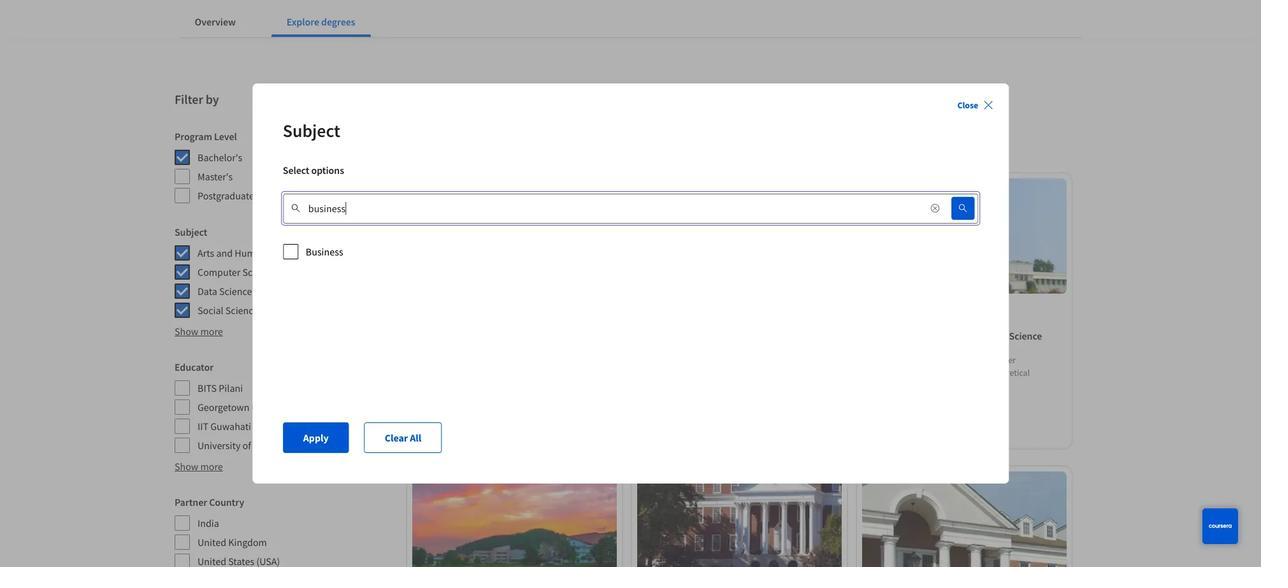 Task type: describe. For each thing, give the bounding box(es) containing it.
india
[[198, 517, 219, 530]]

explore
[[287, 15, 319, 28]]

social sciences
[[198, 304, 263, 317]]

master's
[[198, 170, 233, 183]]

beginning
[[547, 413, 584, 425]]

science left the in
[[919, 329, 952, 342]]

apply button
[[283, 423, 349, 453]]

tab list containing overview
[[179, 6, 391, 37]]

united
[[198, 536, 226, 549]]

pilani
[[219, 382, 243, 395]]

and inside subject group
[[216, 247, 233, 259]]

degree · 2 to 4 years depending on beginning credits and course load
[[418, 413, 611, 438]]

clear all button
[[365, 423, 442, 453]]

algorithms,
[[934, 354, 977, 366]]

bits pilani
[[198, 382, 243, 395]]

close button
[[953, 94, 999, 117]]

clear all
[[385, 432, 422, 444]]

apply
[[303, 432, 329, 444]]

credits
[[586, 413, 611, 425]]

degree
[[418, 413, 444, 425]]

options
[[311, 164, 344, 177]]

show more for university of london
[[175, 460, 223, 473]]

of for london
[[243, 439, 251, 452]]

diploma
[[256, 189, 292, 202]]

subject for data science
[[175, 226, 207, 238]]

georgetown
[[198, 401, 250, 414]]

level
[[214, 130, 237, 143]]

computer science
[[198, 266, 275, 279]]

algorithms, computer programming, problem solving, theoretical computer science
[[868, 354, 1030, 391]]

science inside algorithms, computer programming, problem solving, theoretical computer science
[[907, 380, 936, 391]]

show more button for social sciences
[[175, 324, 223, 339]]

program
[[175, 130, 212, 143]]

to
[[456, 413, 464, 425]]

in
[[954, 329, 962, 342]]

1 vertical spatial university
[[198, 439, 241, 452]]

show for social
[[175, 325, 199, 338]]

subject for business
[[283, 119, 340, 142]]

bachelor of science in computer science link
[[868, 328, 1062, 343]]

degrees
[[321, 15, 355, 28]]

course
[[434, 426, 459, 438]]

·
[[446, 413, 448, 425]]

2
[[450, 413, 454, 425]]

computer down programming,
[[868, 380, 905, 391]]

humanities
[[235, 247, 284, 259]]

load
[[460, 426, 477, 438]]

program level
[[175, 130, 237, 143]]

science up theoretical in the bottom right of the page
[[1010, 329, 1043, 342]]



Task type: locate. For each thing, give the bounding box(es) containing it.
by
[[206, 91, 219, 107]]

iit guwahati
[[198, 420, 251, 433]]

university
[[252, 401, 295, 414], [198, 439, 241, 452]]

show more up partner
[[175, 460, 223, 473]]

show more button up partner
[[175, 459, 223, 474]]

1 vertical spatial of
[[243, 439, 251, 452]]

arts
[[198, 247, 214, 259]]

show more down social
[[175, 325, 223, 338]]

more
[[201, 325, 223, 338], [201, 460, 223, 473]]

filter
[[175, 91, 203, 107]]

subject group
[[175, 224, 295, 319]]

computer up theoretical in the bottom right of the page
[[979, 354, 1016, 366]]

select
[[283, 164, 310, 177]]

science down problem
[[907, 380, 936, 391]]

program level group
[[175, 129, 295, 204]]

show more button for university of london
[[175, 459, 223, 474]]

business dialog
[[252, 84, 1009, 484]]

computer up the "data science"
[[198, 266, 241, 279]]

partner country
[[175, 496, 244, 509]]

university up london
[[252, 401, 295, 414]]

educator group
[[175, 360, 295, 454]]

0 vertical spatial and
[[216, 247, 233, 259]]

subject
[[283, 119, 340, 142], [175, 226, 207, 238]]

sciences
[[226, 304, 263, 317]]

close
[[958, 99, 979, 111]]

problem
[[923, 367, 955, 378]]

partner country group
[[175, 495, 295, 567]]

0 vertical spatial subject
[[283, 119, 340, 142]]

georgetown university
[[198, 401, 295, 414]]

of for science
[[908, 329, 917, 342]]

and
[[216, 247, 233, 259], [418, 426, 432, 438]]

bachelor
[[868, 329, 906, 342]]

more down social
[[201, 325, 223, 338]]

show up partner
[[175, 460, 199, 473]]

theoretical
[[988, 367, 1030, 378]]

science down humanities
[[243, 266, 275, 279]]

business
[[306, 245, 343, 258]]

show down social
[[175, 325, 199, 338]]

years
[[472, 413, 491, 425]]

show for university
[[175, 460, 199, 473]]

more for social
[[201, 325, 223, 338]]

2 show from the top
[[175, 460, 199, 473]]

science
[[243, 266, 275, 279], [219, 285, 252, 298], [919, 329, 952, 342], [1010, 329, 1043, 342], [907, 380, 936, 391]]

show more button
[[175, 324, 223, 339], [175, 459, 223, 474]]

tab list
[[179, 6, 391, 37]]

1 vertical spatial and
[[418, 426, 432, 438]]

clear search image
[[930, 203, 941, 214]]

overview button
[[179, 6, 251, 37]]

london
[[253, 439, 286, 452]]

0 vertical spatial show more
[[175, 325, 223, 338]]

1 vertical spatial show more
[[175, 460, 223, 473]]

overview
[[195, 15, 236, 28]]

country
[[209, 496, 244, 509]]

1 horizontal spatial of
[[908, 329, 917, 342]]

0 vertical spatial of
[[908, 329, 917, 342]]

subject up the arts
[[175, 226, 207, 238]]

depending
[[493, 413, 533, 425]]

of
[[908, 329, 917, 342], [243, 439, 251, 452]]

1 vertical spatial subject
[[175, 226, 207, 238]]

0 horizontal spatial subject
[[175, 226, 207, 238]]

of inside educator group
[[243, 439, 251, 452]]

1 vertical spatial show
[[175, 460, 199, 473]]

computer right the in
[[964, 329, 1008, 342]]

bits
[[198, 382, 217, 395]]

1 vertical spatial more
[[201, 460, 223, 473]]

solving,
[[957, 367, 986, 378]]

guwahati
[[211, 420, 251, 433]]

2 show more button from the top
[[175, 459, 223, 474]]

kingdom
[[228, 536, 267, 549]]

university of london
[[198, 439, 286, 452]]

search image
[[958, 203, 969, 214]]

more for university
[[201, 460, 223, 473]]

1 more from the top
[[201, 325, 223, 338]]

1 vertical spatial show more button
[[175, 459, 223, 474]]

bachelor's
[[198, 151, 242, 164]]

clear
[[385, 432, 408, 444]]

0 horizontal spatial and
[[216, 247, 233, 259]]

subject inside subject group
[[175, 226, 207, 238]]

educator
[[175, 361, 214, 374]]

science down computer science
[[219, 285, 252, 298]]

filter by
[[175, 91, 219, 107]]

postgraduate diploma
[[198, 189, 292, 202]]

0 vertical spatial university
[[252, 401, 295, 414]]

4
[[465, 413, 470, 425]]

0 vertical spatial show more button
[[175, 324, 223, 339]]

show more button down social
[[175, 324, 223, 339]]

of left london
[[243, 439, 251, 452]]

arts and humanities
[[198, 247, 284, 259]]

0 horizontal spatial of
[[243, 439, 251, 452]]

2 more from the top
[[201, 460, 223, 473]]

partner
[[175, 496, 207, 509]]

iit
[[198, 420, 208, 433]]

and right the arts
[[216, 247, 233, 259]]

of right bachelor
[[908, 329, 917, 342]]

all
[[410, 432, 422, 444]]

data
[[198, 285, 217, 298]]

explore degrees button
[[271, 6, 371, 37]]

united kingdom
[[198, 536, 267, 549]]

explore degrees
[[287, 15, 355, 28]]

social
[[198, 304, 224, 317]]

more up partner country
[[201, 460, 223, 473]]

Search by keyword search field
[[308, 193, 921, 224]]

1 horizontal spatial university
[[252, 401, 295, 414]]

subject up select options
[[283, 119, 340, 142]]

0 vertical spatial show
[[175, 325, 199, 338]]

on
[[535, 413, 545, 425]]

university down iit guwahati
[[198, 439, 241, 452]]

select options
[[283, 164, 344, 177]]

1 show from the top
[[175, 325, 199, 338]]

show more
[[175, 325, 223, 338], [175, 460, 223, 473]]

1 horizontal spatial and
[[418, 426, 432, 438]]

0 horizontal spatial university
[[198, 439, 241, 452]]

0 vertical spatial more
[[201, 325, 223, 338]]

computer inside subject group
[[198, 266, 241, 279]]

2 show more from the top
[[175, 460, 223, 473]]

and down degree
[[418, 426, 432, 438]]

show
[[175, 325, 199, 338], [175, 460, 199, 473]]

programming,
[[868, 367, 921, 378]]

and inside "degree · 2 to 4 years depending on beginning credits and course load"
[[418, 426, 432, 438]]

show more for social sciences
[[175, 325, 223, 338]]

postgraduate
[[198, 189, 254, 202]]

1 horizontal spatial subject
[[283, 119, 340, 142]]

subject inside "business" dialog
[[283, 119, 340, 142]]

bachelor of science in computer science
[[868, 329, 1043, 342]]

1 show more button from the top
[[175, 324, 223, 339]]

data science
[[198, 285, 252, 298]]

computer
[[198, 266, 241, 279], [964, 329, 1008, 342], [979, 354, 1016, 366], [868, 380, 905, 391]]

1 show more from the top
[[175, 325, 223, 338]]



Task type: vqa. For each thing, say whether or not it's contained in the screenshot.
begins to the left
no



